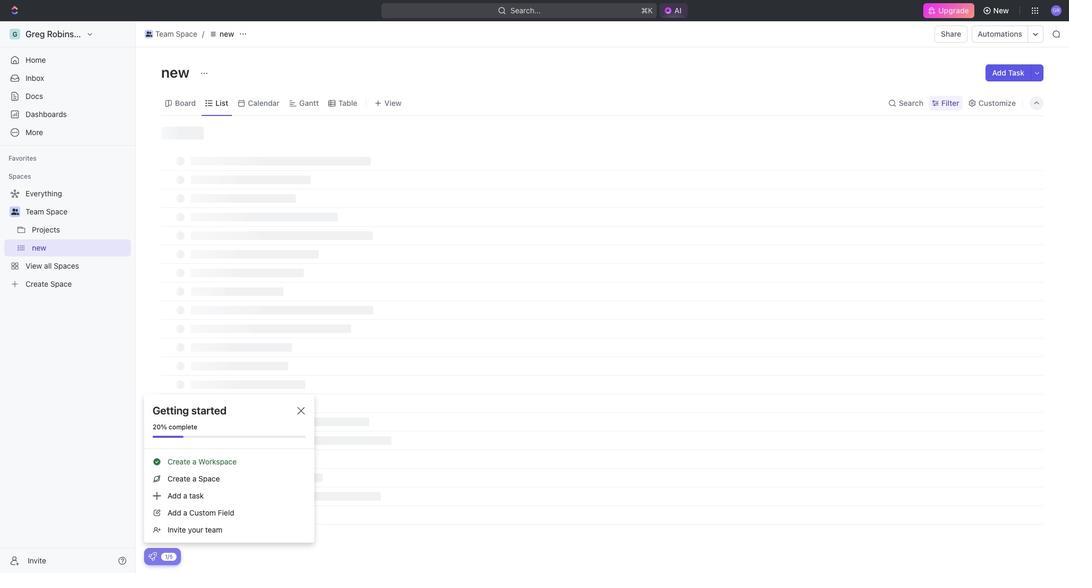 Task type: vqa. For each thing, say whether or not it's contained in the screenshot.
Plan
no



Task type: locate. For each thing, give the bounding box(es) containing it.
search button
[[886, 96, 927, 110]]

user group image
[[11, 209, 19, 215]]

0 vertical spatial create
[[26, 279, 48, 288]]

1 horizontal spatial view
[[385, 98, 402, 107]]

1 vertical spatial create
[[168, 457, 190, 466]]

create for create a space
[[168, 474, 190, 483]]

new
[[994, 6, 1010, 15]]

team
[[205, 525, 223, 534]]

create inside tree
[[26, 279, 48, 288]]

view left all
[[26, 261, 42, 270]]

0 horizontal spatial workspace
[[93, 29, 137, 39]]

1 vertical spatial new
[[161, 63, 193, 81]]

add
[[993, 68, 1007, 77], [168, 491, 181, 500], [168, 508, 181, 517]]

tree containing everything
[[4, 185, 131, 293]]

0 vertical spatial spaces
[[9, 172, 31, 180]]

tree
[[4, 185, 131, 293]]

team space up projects
[[26, 207, 68, 216]]

space left /
[[176, 29, 197, 38]]

add task
[[993, 68, 1025, 77]]

1 vertical spatial new link
[[32, 239, 129, 257]]

spaces up create space link
[[54, 261, 79, 270]]

greg robinson's workspace, , element
[[10, 29, 20, 39]]

view inside view button
[[385, 98, 402, 107]]

1 horizontal spatial new link
[[206, 28, 237, 40]]

⌘k
[[641, 6, 653, 15]]

team space
[[155, 29, 197, 38], [26, 207, 68, 216]]

team right user group icon
[[155, 29, 174, 38]]

1 vertical spatial invite
[[28, 556, 46, 565]]

invite inside sidebar navigation
[[28, 556, 46, 565]]

0 vertical spatial team
[[155, 29, 174, 38]]

a down add a task
[[183, 508, 187, 517]]

new down projects
[[32, 243, 46, 252]]

team space link
[[142, 28, 200, 40], [26, 203, 129, 220]]

create for create a workspace
[[168, 457, 190, 466]]

projects link
[[32, 221, 129, 238]]

invite your team
[[168, 525, 223, 534]]

robinson's
[[47, 29, 91, 39]]

team space link up projects link
[[26, 203, 129, 220]]

ai
[[675, 6, 682, 15]]

create down all
[[26, 279, 48, 288]]

greg
[[26, 29, 45, 39]]

workspace
[[93, 29, 137, 39], [199, 457, 237, 466]]

new link down projects link
[[32, 239, 129, 257]]

close image
[[297, 407, 305, 415]]

team space inside tree
[[26, 207, 68, 216]]

0 horizontal spatial new
[[32, 243, 46, 252]]

search
[[899, 98, 924, 107]]

0 vertical spatial team space link
[[142, 28, 200, 40]]

getting
[[153, 404, 189, 417]]

new inside sidebar navigation
[[32, 243, 46, 252]]

add for add a task
[[168, 491, 181, 500]]

new up the board link
[[161, 63, 193, 81]]

add inside button
[[993, 68, 1007, 77]]

a
[[193, 457, 197, 466], [193, 474, 197, 483], [183, 491, 187, 500], [183, 508, 187, 517]]

0 horizontal spatial view
[[26, 261, 42, 270]]

onboarding checklist button image
[[148, 552, 157, 561]]

invite for invite
[[28, 556, 46, 565]]

inbox
[[26, 73, 44, 82]]

sidebar navigation
[[0, 21, 138, 573]]

1 horizontal spatial team space link
[[142, 28, 200, 40]]

create a workspace
[[168, 457, 237, 466]]

task
[[1009, 68, 1025, 77]]

1 vertical spatial team space
[[26, 207, 68, 216]]

spaces down favorites button
[[9, 172, 31, 180]]

0 vertical spatial workspace
[[93, 29, 137, 39]]

invite
[[168, 525, 186, 534], [28, 556, 46, 565]]

more
[[26, 128, 43, 137]]

all
[[44, 261, 52, 270]]

1 vertical spatial workspace
[[199, 457, 237, 466]]

0 vertical spatial add
[[993, 68, 1007, 77]]

view inside the view all spaces link
[[26, 261, 42, 270]]

calendar link
[[246, 96, 280, 110]]

new
[[220, 29, 234, 38], [161, 63, 193, 81], [32, 243, 46, 252]]

more button
[[4, 124, 131, 141]]

0 horizontal spatial team
[[26, 207, 44, 216]]

a for workspace
[[193, 457, 197, 466]]

filter
[[942, 98, 960, 107]]

0 horizontal spatial team space
[[26, 207, 68, 216]]

view right table
[[385, 98, 402, 107]]

workspace up create a space
[[199, 457, 237, 466]]

team space link left /
[[142, 28, 200, 40]]

team right user group image
[[26, 207, 44, 216]]

filter button
[[929, 96, 963, 110]]

a up task
[[193, 474, 197, 483]]

team space left /
[[155, 29, 197, 38]]

view button
[[371, 90, 406, 115]]

1 horizontal spatial team
[[155, 29, 174, 38]]

new link
[[206, 28, 237, 40], [32, 239, 129, 257]]

board
[[175, 98, 196, 107]]

2 horizontal spatial new
[[220, 29, 234, 38]]

field
[[218, 508, 234, 517]]

1 horizontal spatial spaces
[[54, 261, 79, 270]]

view for view all spaces
[[26, 261, 42, 270]]

new button
[[979, 2, 1016, 19]]

create space link
[[4, 276, 129, 293]]

create up add a task
[[168, 474, 190, 483]]

search...
[[511, 6, 541, 15]]

0 vertical spatial view
[[385, 98, 402, 107]]

workspace left user group icon
[[93, 29, 137, 39]]

add a custom field
[[168, 508, 234, 517]]

space
[[176, 29, 197, 38], [46, 207, 68, 216], [50, 279, 72, 288], [199, 474, 220, 483]]

create
[[26, 279, 48, 288], [168, 457, 190, 466], [168, 474, 190, 483]]

create a space
[[168, 474, 220, 483]]

new link right /
[[206, 28, 237, 40]]

inbox link
[[4, 70, 131, 87]]

add for add task
[[993, 68, 1007, 77]]

workspace for create a workspace
[[199, 457, 237, 466]]

greg robinson's workspace
[[26, 29, 137, 39]]

0 horizontal spatial new link
[[32, 239, 129, 257]]

1 vertical spatial add
[[168, 491, 181, 500]]

create up create a space
[[168, 457, 190, 466]]

0 vertical spatial team space
[[155, 29, 197, 38]]

1 vertical spatial view
[[26, 261, 42, 270]]

1 horizontal spatial workspace
[[199, 457, 237, 466]]

table
[[339, 98, 358, 107]]

1 horizontal spatial invite
[[168, 525, 186, 534]]

2 vertical spatial new
[[32, 243, 46, 252]]

team
[[155, 29, 174, 38], [26, 207, 44, 216]]

a up create a space
[[193, 457, 197, 466]]

create space
[[26, 279, 72, 288]]

new right /
[[220, 29, 234, 38]]

0 horizontal spatial invite
[[28, 556, 46, 565]]

customize
[[979, 98, 1016, 107]]

2 vertical spatial create
[[168, 474, 190, 483]]

0 horizontal spatial team space link
[[26, 203, 129, 220]]

custom
[[189, 508, 216, 517]]

0 vertical spatial invite
[[168, 525, 186, 534]]

view
[[385, 98, 402, 107], [26, 261, 42, 270]]

workspace inside sidebar navigation
[[93, 29, 137, 39]]

1 vertical spatial team
[[26, 207, 44, 216]]

home
[[26, 55, 46, 64]]

space down create a workspace
[[199, 474, 220, 483]]

gr
[[1053, 7, 1061, 13]]

table link
[[337, 96, 358, 110]]

1 vertical spatial team space link
[[26, 203, 129, 220]]

a for task
[[183, 491, 187, 500]]

2 vertical spatial add
[[168, 508, 181, 517]]

a left task
[[183, 491, 187, 500]]

spaces
[[9, 172, 31, 180], [54, 261, 79, 270]]



Task type: describe. For each thing, give the bounding box(es) containing it.
0 vertical spatial new link
[[206, 28, 237, 40]]

a for custom
[[183, 508, 187, 517]]

home link
[[4, 52, 131, 69]]

dashboards
[[26, 110, 67, 119]]

ai button
[[660, 3, 688, 18]]

upgrade link
[[924, 3, 975, 18]]

20% complete
[[153, 423, 197, 431]]

workspace for greg robinson's workspace
[[93, 29, 137, 39]]

add for add a custom field
[[168, 508, 181, 517]]

docs
[[26, 92, 43, 101]]

automations button
[[973, 26, 1028, 42]]

tree inside sidebar navigation
[[4, 185, 131, 293]]

0 horizontal spatial spaces
[[9, 172, 31, 180]]

/
[[202, 29, 204, 38]]

g
[[12, 30, 17, 38]]

team inside tree
[[26, 207, 44, 216]]

invite for invite your team
[[168, 525, 186, 534]]

gantt link
[[297, 96, 319, 110]]

add a task
[[168, 491, 204, 500]]

create for create space
[[26, 279, 48, 288]]

gantt
[[299, 98, 319, 107]]

view for view
[[385, 98, 402, 107]]

onboarding checklist button element
[[148, 552, 157, 561]]

calendar
[[248, 98, 280, 107]]

user group image
[[146, 31, 152, 37]]

share
[[941, 29, 962, 38]]

everything
[[26, 189, 62, 198]]

list link
[[214, 96, 228, 110]]

1 horizontal spatial new
[[161, 63, 193, 81]]

view all spaces
[[26, 261, 79, 270]]

getting started
[[153, 404, 227, 417]]

new link inside tree
[[32, 239, 129, 257]]

task
[[189, 491, 204, 500]]

started
[[191, 404, 227, 417]]

a for space
[[193, 474, 197, 483]]

0 vertical spatial new
[[220, 29, 234, 38]]

view all spaces link
[[4, 258, 129, 275]]

20%
[[153, 423, 167, 431]]

docs link
[[4, 88, 131, 105]]

1 horizontal spatial team space
[[155, 29, 197, 38]]

list
[[216, 98, 228, 107]]

customize button
[[965, 96, 1020, 110]]

view button
[[371, 96, 406, 110]]

favorites
[[9, 154, 37, 162]]

space down everything link at the left of page
[[46, 207, 68, 216]]

everything link
[[4, 185, 129, 202]]

1/5
[[165, 553, 173, 560]]

automations
[[978, 29, 1023, 38]]

complete
[[169, 423, 197, 431]]

space down the view all spaces link at the left top
[[50, 279, 72, 288]]

gr button
[[1048, 2, 1065, 19]]

dashboards link
[[4, 106, 131, 123]]

add task button
[[986, 64, 1031, 81]]

upgrade
[[939, 6, 969, 15]]

1 vertical spatial spaces
[[54, 261, 79, 270]]

share button
[[935, 26, 968, 43]]

board link
[[173, 96, 196, 110]]

favorites button
[[4, 152, 41, 165]]

projects
[[32, 225, 60, 234]]

your
[[188, 525, 203, 534]]



